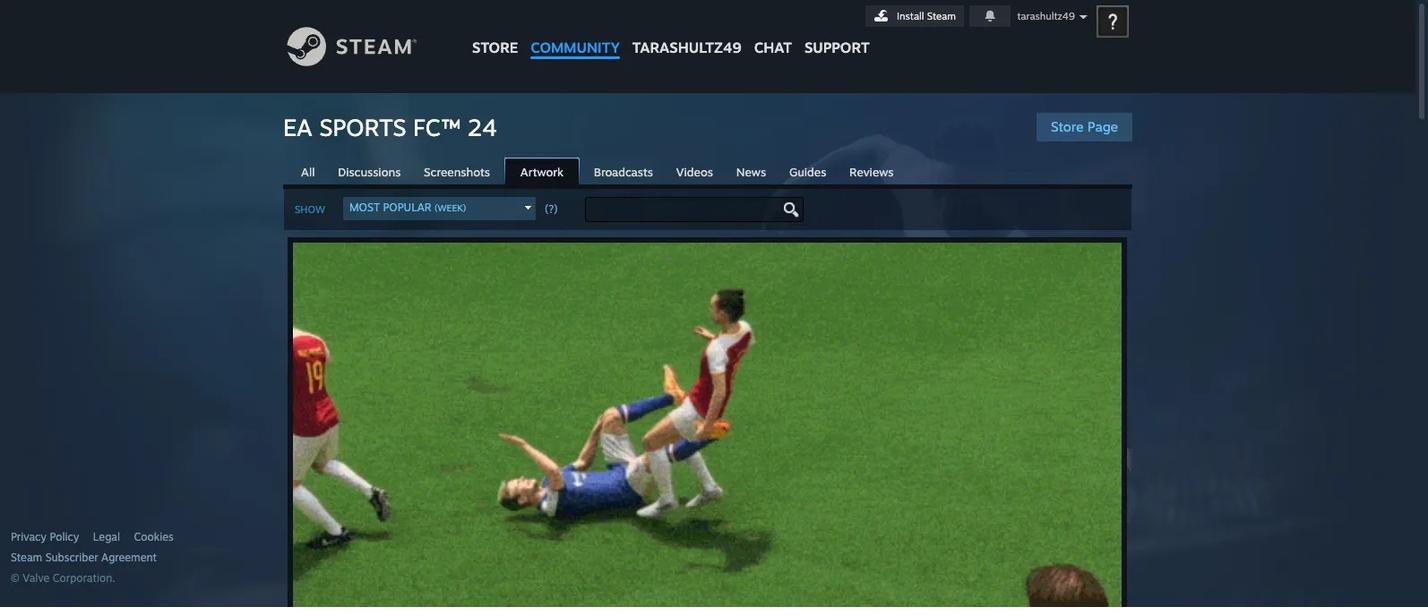 Task type: vqa. For each thing, say whether or not it's contained in the screenshot.
STORE
yes



Task type: describe. For each thing, give the bounding box(es) containing it.
discussions link
[[329, 159, 410, 184]]

discussions
[[338, 165, 401, 179]]

install steam link
[[866, 5, 965, 27]]

all
[[301, 165, 315, 179]]

valve
[[23, 572, 50, 585]]

artwork
[[521, 165, 564, 179]]

artwork link
[[505, 158, 580, 186]]

chat
[[755, 39, 792, 56]]

screenshots
[[424, 165, 490, 179]]

(?)
[[545, 203, 558, 216]]

community link
[[525, 0, 626, 65]]

legal link
[[93, 531, 120, 545]]

news link
[[728, 159, 776, 184]]

©
[[11, 572, 20, 585]]

privacy policy link
[[11, 531, 79, 545]]

broadcasts link
[[585, 159, 663, 184]]

store
[[472, 39, 518, 56]]

agreement
[[101, 551, 157, 565]]

tarashultz49 inside tarashultz49 link
[[633, 39, 742, 56]]

ea sports fc™ 24
[[283, 113, 498, 142]]

tarashultz49 link
[[626, 0, 748, 65]]

cookies
[[134, 531, 174, 544]]

corporation.
[[53, 572, 115, 585]]

support
[[805, 39, 870, 56]]

support link
[[799, 0, 876, 61]]

store page
[[1051, 118, 1119, 135]]

guides
[[790, 165, 827, 179]]

screenshots link
[[415, 159, 499, 184]]

community
[[531, 39, 620, 56]]

videos
[[677, 165, 714, 179]]

videos link
[[668, 159, 723, 184]]

(week)
[[435, 203, 466, 213]]

store
[[1051, 118, 1084, 135]]

steam subscriber agreement link
[[11, 551, 279, 566]]

broadcasts
[[594, 165, 654, 179]]

legal
[[93, 531, 120, 544]]

24
[[468, 113, 498, 142]]

reviews link
[[841, 159, 903, 184]]

store page link
[[1037, 113, 1133, 142]]



Task type: locate. For each thing, give the bounding box(es) containing it.
0 vertical spatial steam
[[928, 10, 957, 22]]

install steam
[[897, 10, 957, 22]]

show
[[295, 203, 325, 216]]

chat link
[[748, 0, 799, 61]]

subscriber
[[45, 551, 98, 565]]

fc™
[[413, 113, 461, 142]]

policy
[[50, 531, 79, 544]]

tarashultz49
[[1018, 10, 1076, 22], [633, 39, 742, 56]]

page
[[1088, 118, 1119, 135]]

reviews
[[850, 165, 894, 179]]

steam for cookies steam subscriber agreement © valve corporation.
[[11, 551, 42, 565]]

steam right install at right
[[928, 10, 957, 22]]

most popular (week)
[[350, 201, 466, 214]]

0 horizontal spatial tarashultz49
[[633, 39, 742, 56]]

news
[[737, 165, 767, 179]]

sports
[[319, 113, 407, 142]]

steam inside cookies steam subscriber agreement © valve corporation.
[[11, 551, 42, 565]]

guides link
[[781, 159, 836, 184]]

all link
[[292, 159, 324, 184]]

install
[[897, 10, 925, 22]]

1 vertical spatial steam
[[11, 551, 42, 565]]

0 horizontal spatial steam
[[11, 551, 42, 565]]

steam for install steam
[[928, 10, 957, 22]]

privacy
[[11, 531, 47, 544]]

steam down privacy
[[11, 551, 42, 565]]

popular
[[383, 201, 432, 214]]

0 vertical spatial tarashultz49
[[1018, 10, 1076, 22]]

1 horizontal spatial tarashultz49
[[1018, 10, 1076, 22]]

most
[[350, 201, 380, 214]]

privacy policy
[[11, 531, 79, 544]]

1 horizontal spatial steam
[[928, 10, 957, 22]]

None text field
[[585, 197, 804, 222]]

store link
[[466, 0, 525, 65]]

cookies steam subscriber agreement © valve corporation.
[[11, 531, 174, 585]]

ea
[[283, 113, 313, 142]]

steam
[[928, 10, 957, 22], [11, 551, 42, 565]]

1 vertical spatial tarashultz49
[[633, 39, 742, 56]]

cookies link
[[134, 531, 174, 545]]



